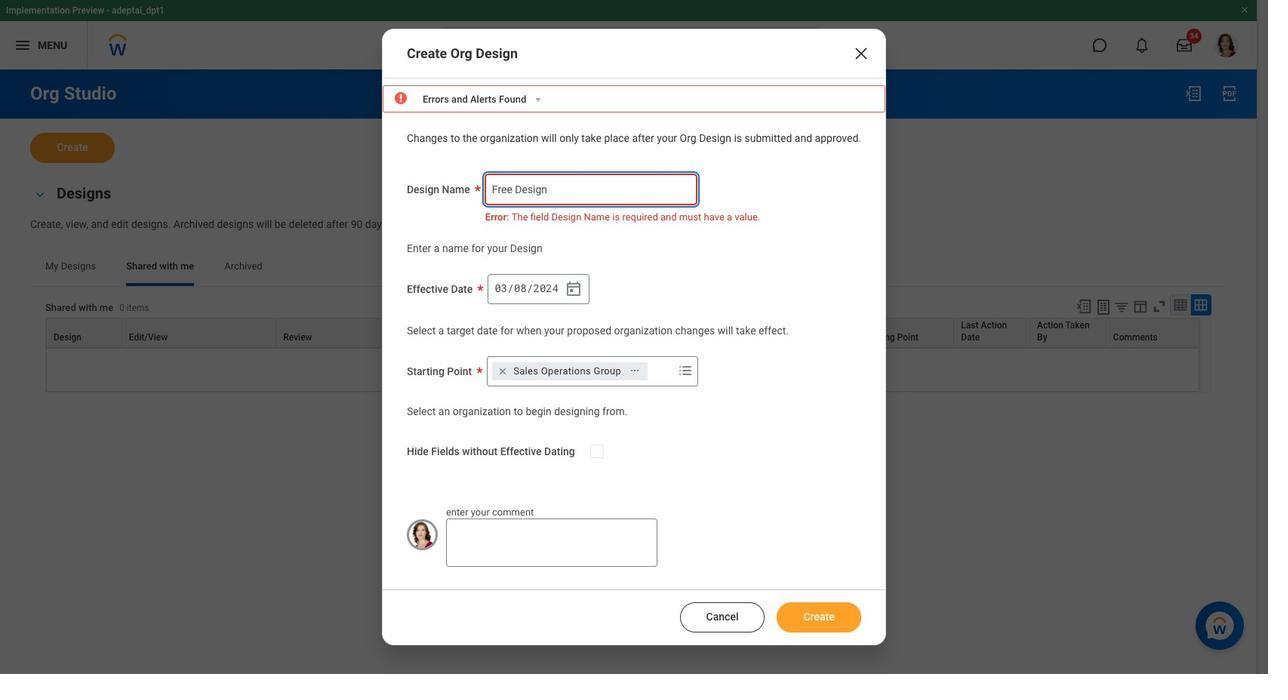 Task type: describe. For each thing, give the bounding box(es) containing it.
designs button
[[57, 184, 111, 202]]

and left must
[[661, 211, 677, 222]]

effective date button
[[747, 319, 856, 347]]

deleted
[[289, 218, 324, 230]]

create org design
[[407, 45, 518, 61]]

name
[[442, 242, 469, 255]]

fields
[[431, 446, 460, 458]]

1 horizontal spatial items
[[590, 362, 620, 377]]

design owner button
[[496, 319, 571, 347]]

field
[[531, 211, 549, 222]]

after inside "designs" group
[[326, 218, 348, 230]]

after inside the 'create org design' dialog
[[632, 132, 655, 144]]

found
[[499, 94, 527, 105]]

creation
[[579, 332, 613, 343]]

group
[[594, 365, 622, 376]]

your down "error:" at the left top of the page
[[487, 242, 508, 255]]

design right search icon
[[476, 45, 518, 61]]

inbox large image
[[1177, 38, 1192, 53]]

Design Name text field
[[485, 174, 697, 204]]

implementation
[[6, 5, 70, 16]]

2 horizontal spatial org
[[680, 132, 697, 144]]

creation date button
[[572, 319, 670, 347]]

hide
[[407, 446, 429, 458]]

create,
[[30, 218, 63, 230]]

create org design dialog
[[382, 29, 887, 646]]

action taken by button
[[1031, 319, 1106, 347]]

employee's photo (logan mcneil) image
[[407, 519, 438, 550]]

me for shared with me 0 items
[[100, 302, 113, 313]]

days.
[[365, 218, 390, 230]]

will inside "designs" group
[[256, 218, 272, 230]]

available.
[[623, 362, 675, 377]]

design down the changes
[[407, 183, 440, 195]]

search image
[[443, 36, 461, 54]]

0 vertical spatial take
[[582, 132, 602, 144]]

preview
[[72, 5, 104, 16]]

by
[[1038, 332, 1048, 343]]

action taken by
[[1038, 320, 1090, 343]]

fullscreen image
[[1152, 298, 1168, 315]]

design right field
[[552, 211, 582, 222]]

design button
[[47, 319, 121, 347]]

your right enter
[[471, 506, 490, 518]]

no
[[571, 362, 587, 377]]

1 vertical spatial take
[[736, 325, 756, 337]]

designs group
[[30, 181, 1227, 232]]

action inside action taken by
[[1038, 320, 1064, 331]]

implementation preview -   adeptai_dpt1
[[6, 5, 165, 16]]

03
[[495, 281, 508, 296]]

0 vertical spatial org
[[451, 45, 473, 61]]

changes
[[675, 325, 715, 337]]

when
[[517, 325, 542, 337]]

export to excel image
[[1185, 85, 1203, 103]]

0 horizontal spatial for
[[472, 242, 485, 255]]

prompts image
[[677, 361, 695, 379]]

effect.
[[759, 325, 789, 337]]

view printable version (pdf) image
[[1221, 85, 1239, 103]]

create button inside org studio main content
[[30, 133, 115, 163]]

date inside popup button
[[791, 332, 810, 343]]

comments
[[1114, 332, 1158, 343]]

only
[[560, 132, 579, 144]]

0 vertical spatial a
[[727, 211, 733, 222]]

shared for shared with me 0 items
[[45, 302, 76, 313]]

last
[[962, 320, 979, 331]]

and left alerts
[[452, 94, 468, 105]]

designs
[[217, 218, 254, 230]]

effective date group
[[488, 274, 590, 304]]

click to view/edit grid preferences image
[[1133, 298, 1149, 315]]

select for select a target date for when your proposed organization changes will take effect.
[[407, 325, 436, 337]]

design owner
[[503, 332, 559, 343]]

studio
[[64, 83, 117, 104]]

submitted
[[745, 132, 792, 144]]

enter your comment text field
[[446, 519, 658, 567]]

enter
[[407, 242, 431, 255]]

select for select an organization to begin designing from.
[[407, 405, 436, 417]]

comments button
[[1107, 319, 1199, 347]]

date
[[477, 325, 498, 337]]

without
[[462, 446, 498, 458]]

2 vertical spatial organization
[[453, 405, 511, 417]]

approved.
[[815, 132, 862, 144]]

effective inside popup button
[[753, 332, 789, 343]]

2024
[[534, 281, 559, 296]]

my
[[45, 260, 59, 272]]

expand table image
[[1194, 297, 1209, 312]]

effective date inside the 'create org design' dialog
[[407, 283, 473, 295]]

archived inside tab list
[[225, 260, 263, 272]]

be
[[275, 218, 286, 230]]

designs inside tab list
[[61, 260, 96, 272]]

must
[[680, 211, 702, 222]]

org studio
[[30, 83, 117, 104]]

enter
[[446, 506, 469, 518]]

caret down image
[[533, 94, 544, 105]]

1 horizontal spatial name
[[584, 211, 610, 222]]

date right 'creation'
[[615, 332, 634, 343]]

creation date
[[579, 332, 634, 343]]

enter your comment
[[446, 506, 534, 518]]

1 horizontal spatial is
[[734, 132, 742, 144]]

alerts
[[470, 94, 497, 105]]

errors and alerts found
[[423, 94, 527, 105]]

edit
[[111, 218, 129, 230]]

me for shared with me
[[181, 260, 194, 272]]

90
[[351, 218, 363, 230]]

cancel button
[[680, 603, 765, 633]]

starting inside the 'create org design' dialog
[[407, 365, 445, 377]]

1 vertical spatial is
[[613, 211, 620, 222]]

operations
[[541, 365, 591, 376]]

the
[[463, 132, 478, 144]]

select a target date for when your proposed organization changes will take effect.
[[407, 325, 789, 337]]

0 vertical spatial organization
[[480, 132, 539, 144]]

toolbar inside org studio main content
[[1069, 294, 1212, 318]]

an
[[439, 405, 450, 417]]

design down shared with me 0 items
[[54, 332, 82, 343]]

view,
[[66, 218, 88, 230]]

and left approved.
[[795, 132, 813, 144]]

0 horizontal spatial effective
[[407, 283, 449, 295]]

last action date button
[[955, 319, 1030, 347]]

designing
[[554, 405, 600, 417]]

create, view, and edit designs. archived designs will be deleted after 90 days.
[[30, 218, 390, 230]]

design left submitted
[[699, 132, 732, 144]]

point inside 'popup button'
[[898, 332, 919, 343]]

status button
[[671, 319, 746, 347]]

starting inside 'popup button'
[[863, 332, 895, 343]]

03 / 08 / 2024
[[495, 281, 559, 296]]

taken
[[1066, 320, 1090, 331]]

review button
[[277, 319, 397, 347]]

adeptai_dpt1
[[112, 5, 165, 16]]

dating
[[545, 446, 575, 458]]



Task type: locate. For each thing, give the bounding box(es) containing it.
/ right 03 at left
[[508, 281, 514, 296]]

date left 03 at left
[[451, 283, 473, 295]]

archived down designs
[[225, 260, 263, 272]]

review
[[283, 332, 312, 343]]

designs inside "designs" group
[[57, 184, 111, 202]]

1 vertical spatial starting point
[[407, 365, 472, 377]]

select to filter grid data image
[[1114, 299, 1130, 315]]

0 horizontal spatial will
[[256, 218, 272, 230]]

copy
[[404, 332, 425, 343]]

0 vertical spatial to
[[451, 132, 460, 144]]

0 horizontal spatial starting
[[407, 365, 445, 377]]

designs.
[[131, 218, 171, 230]]

1 horizontal spatial action
[[1038, 320, 1064, 331]]

1 vertical spatial me
[[100, 302, 113, 313]]

items right 0
[[127, 303, 149, 313]]

take right only
[[582, 132, 602, 144]]

0 horizontal spatial effective date
[[407, 283, 473, 295]]

1 vertical spatial org
[[30, 83, 60, 104]]

0 horizontal spatial shared
[[45, 302, 76, 313]]

for right the date
[[501, 325, 514, 337]]

0 vertical spatial items
[[127, 303, 149, 313]]

0 horizontal spatial me
[[100, 302, 113, 313]]

errors
[[423, 94, 449, 105]]

date
[[451, 283, 473, 295], [615, 332, 634, 343], [791, 332, 810, 343], [962, 332, 980, 343]]

effective date down name
[[407, 283, 473, 295]]

0 vertical spatial starting point
[[863, 332, 919, 343]]

me left 0
[[100, 302, 113, 313]]

and inside "designs" group
[[91, 218, 109, 230]]

archived left designs
[[174, 218, 214, 230]]

1 vertical spatial to
[[514, 405, 523, 417]]

organization up available.
[[614, 325, 673, 337]]

2 vertical spatial create
[[804, 611, 835, 623]]

0 horizontal spatial take
[[582, 132, 602, 144]]

1 / from the left
[[508, 281, 514, 296]]

me down "create, view, and edit designs. archived designs will be deleted after 90 days." at the left
[[181, 260, 194, 272]]

begin
[[526, 405, 552, 417]]

sales operations group
[[514, 365, 622, 376]]

shared down designs.
[[126, 260, 157, 272]]

2 / from the left
[[527, 281, 533, 296]]

comment
[[492, 506, 534, 518]]

with for shared with me
[[160, 260, 178, 272]]

0 vertical spatial effective date
[[407, 283, 473, 295]]

2 action from the left
[[1038, 320, 1064, 331]]

your right place
[[657, 132, 677, 144]]

x small image
[[496, 364, 511, 379]]

value.
[[735, 211, 761, 222]]

archived
[[174, 218, 214, 230], [225, 260, 263, 272]]

2 horizontal spatial create
[[804, 611, 835, 623]]

calendar image
[[565, 280, 583, 298]]

from.
[[603, 405, 628, 417]]

shared up "design" popup button
[[45, 302, 76, 313]]

0 vertical spatial will
[[541, 132, 557, 144]]

0 vertical spatial point
[[898, 332, 919, 343]]

1 select from the top
[[407, 325, 436, 337]]

org left studio
[[30, 83, 60, 104]]

0 vertical spatial select
[[407, 325, 436, 337]]

1 vertical spatial shared
[[45, 302, 76, 313]]

after right place
[[632, 132, 655, 144]]

name down the
[[442, 183, 470, 195]]

designs up view,
[[57, 184, 111, 202]]

implementation preview -   adeptai_dpt1 banner
[[0, 0, 1257, 69]]

create button inside dialog
[[777, 603, 862, 633]]

1 vertical spatial starting
[[407, 365, 445, 377]]

1 horizontal spatial create
[[407, 45, 447, 61]]

export to excel image
[[1076, 298, 1093, 315]]

0 horizontal spatial archived
[[174, 218, 214, 230]]

1 vertical spatial effective
[[753, 332, 789, 343]]

1 action from the left
[[981, 320, 1008, 331]]

date down last
[[962, 332, 980, 343]]

select an organization to begin designing from.
[[407, 405, 628, 417]]

starting
[[863, 332, 895, 343], [407, 365, 445, 377]]

2 horizontal spatial will
[[718, 325, 734, 337]]

shared with me
[[126, 260, 194, 272]]

a right have
[[727, 211, 733, 222]]

0 horizontal spatial to
[[451, 132, 460, 144]]

with down designs.
[[160, 260, 178, 272]]

required
[[623, 211, 658, 222]]

1 vertical spatial select
[[407, 405, 436, 417]]

1 horizontal spatial with
[[160, 260, 178, 272]]

toolbar
[[1069, 294, 1212, 318]]

-
[[107, 5, 110, 16]]

0 horizontal spatial point
[[447, 365, 472, 377]]

is left submitted
[[734, 132, 742, 144]]

to left the
[[451, 132, 460, 144]]

1 vertical spatial organization
[[614, 325, 673, 337]]

0 vertical spatial starting
[[863, 332, 895, 343]]

with inside tab list
[[160, 260, 178, 272]]

0 horizontal spatial /
[[508, 281, 514, 296]]

date right effect.
[[791, 332, 810, 343]]

row containing last action date
[[46, 318, 1200, 348]]

and
[[452, 94, 468, 105], [795, 132, 813, 144], [661, 211, 677, 222], [91, 218, 109, 230]]

to
[[451, 132, 460, 144], [514, 405, 523, 417]]

take left effect.
[[736, 325, 756, 337]]

shared for shared with me
[[126, 260, 157, 272]]

0 vertical spatial effective
[[407, 283, 449, 295]]

1 vertical spatial designs
[[61, 260, 96, 272]]

1 vertical spatial archived
[[225, 260, 263, 272]]

1 horizontal spatial starting point
[[863, 332, 919, 343]]

0 horizontal spatial starting point
[[407, 365, 472, 377]]

1 horizontal spatial effective date
[[753, 332, 810, 343]]

starting point inside the 'create org design' dialog
[[407, 365, 472, 377]]

action up by
[[1038, 320, 1064, 331]]

shared with me 0 items
[[45, 302, 149, 313]]

effective date inside popup button
[[753, 332, 810, 343]]

0 horizontal spatial org
[[30, 83, 60, 104]]

0 horizontal spatial action
[[981, 320, 1008, 331]]

1 vertical spatial a
[[434, 242, 440, 255]]

0 vertical spatial create button
[[30, 133, 115, 163]]

design down the
[[510, 242, 543, 255]]

create button
[[30, 133, 115, 163], [777, 603, 862, 633]]

starting point inside 'popup button'
[[863, 332, 919, 343]]

tab list inside org studio main content
[[30, 250, 1227, 286]]

2 vertical spatial a
[[439, 325, 444, 337]]

1 horizontal spatial shared
[[126, 260, 157, 272]]

organization right an
[[453, 405, 511, 417]]

items inside shared with me 0 items
[[127, 303, 149, 313]]

0 horizontal spatial create
[[57, 141, 88, 153]]

effective date right status popup button
[[753, 332, 810, 343]]

a for select a target date for when your proposed organization changes will take effect.
[[439, 325, 444, 337]]

and left "edit"
[[91, 218, 109, 230]]

target
[[447, 325, 475, 337]]

designs right my
[[61, 260, 96, 272]]

starting point button
[[856, 319, 954, 347]]

shared inside tab list
[[126, 260, 157, 272]]

row
[[46, 318, 1200, 348]]

select left the target
[[407, 325, 436, 337]]

after left 90
[[326, 218, 348, 230]]

items right no
[[590, 362, 620, 377]]

2 vertical spatial will
[[718, 325, 734, 337]]

a for enter a name for your design
[[434, 242, 440, 255]]

organization down found
[[480, 132, 539, 144]]

0 vertical spatial shared
[[126, 260, 157, 272]]

effective left dating
[[500, 446, 542, 458]]

row inside org studio main content
[[46, 318, 1200, 348]]

enter a name for your design
[[407, 242, 543, 255]]

1 vertical spatial after
[[326, 218, 348, 230]]

copy button
[[397, 319, 495, 347]]

changes
[[407, 132, 448, 144]]

with up "design" popup button
[[79, 302, 97, 313]]

select left an
[[407, 405, 436, 417]]

organization
[[480, 132, 539, 144], [614, 325, 673, 337], [453, 405, 511, 417]]

for right name
[[472, 242, 485, 255]]

last action date
[[962, 320, 1008, 343]]

point inside the 'create org design' dialog
[[447, 365, 472, 377]]

0 horizontal spatial is
[[613, 211, 620, 222]]

1 vertical spatial name
[[584, 211, 610, 222]]

archived inside "designs" group
[[174, 218, 214, 230]]

designs
[[57, 184, 111, 202], [61, 260, 96, 272]]

0 horizontal spatial after
[[326, 218, 348, 230]]

1 horizontal spatial /
[[527, 281, 533, 296]]

for
[[472, 242, 485, 255], [501, 325, 514, 337]]

0 vertical spatial me
[[181, 260, 194, 272]]

sales
[[514, 365, 539, 376]]

0 vertical spatial archived
[[174, 218, 214, 230]]

close environment banner image
[[1241, 5, 1250, 14]]

a left the target
[[439, 325, 444, 337]]

0 vertical spatial name
[[442, 183, 470, 195]]

date inside the 'create org design' dialog
[[451, 283, 473, 295]]

create
[[407, 45, 447, 61], [57, 141, 88, 153], [804, 611, 835, 623]]

1 vertical spatial create
[[57, 141, 88, 153]]

select
[[407, 325, 436, 337], [407, 405, 436, 417]]

0 horizontal spatial items
[[127, 303, 149, 313]]

/
[[508, 281, 514, 296], [527, 281, 533, 296]]

08
[[514, 281, 527, 296]]

0 vertical spatial after
[[632, 132, 655, 144]]

action
[[981, 320, 1008, 331], [1038, 320, 1064, 331]]

changes to the organization will only take place after your org design is submitted and approved.
[[407, 132, 862, 144]]

chevron down image
[[31, 189, 49, 200]]

1 horizontal spatial starting
[[863, 332, 895, 343]]

1 horizontal spatial after
[[632, 132, 655, 144]]

2 select from the top
[[407, 405, 436, 417]]

create inside org studio main content
[[57, 141, 88, 153]]

org inside main content
[[30, 83, 60, 104]]

create for create button in dialog
[[804, 611, 835, 623]]

1 horizontal spatial for
[[501, 325, 514, 337]]

tab list containing my designs
[[30, 250, 1227, 286]]

error: the field design name is required and must have a value.
[[485, 211, 761, 222]]

create for create button inside org studio main content
[[57, 141, 88, 153]]

exclamation image
[[395, 93, 406, 104]]

date inside last action date
[[962, 332, 980, 343]]

org up errors and alerts found
[[451, 45, 473, 61]]

action inside last action date
[[981, 320, 1008, 331]]

my designs
[[45, 260, 96, 272]]

to left begin
[[514, 405, 523, 417]]

edit/view button
[[122, 319, 276, 347]]

will right changes
[[718, 325, 734, 337]]

0 vertical spatial is
[[734, 132, 742, 144]]

1 horizontal spatial archived
[[225, 260, 263, 272]]

1 vertical spatial with
[[79, 302, 97, 313]]

x image
[[853, 45, 871, 63]]

0 horizontal spatial with
[[79, 302, 97, 313]]

effective right status popup button
[[753, 332, 789, 343]]

action right last
[[981, 320, 1008, 331]]

1 vertical spatial effective date
[[753, 332, 810, 343]]

1 horizontal spatial me
[[181, 260, 194, 272]]

will left be
[[256, 218, 272, 230]]

export to worksheets image
[[1095, 298, 1113, 316]]

1 vertical spatial items
[[590, 362, 620, 377]]

0 vertical spatial for
[[472, 242, 485, 255]]

0 horizontal spatial create button
[[30, 133, 115, 163]]

status
[[677, 332, 703, 343]]

edit/view
[[129, 332, 168, 343]]

1 horizontal spatial effective
[[500, 446, 542, 458]]

0 vertical spatial with
[[160, 260, 178, 272]]

sales operations group, press delete to clear value. option
[[493, 362, 648, 380]]

sales operations group element
[[514, 364, 622, 378]]

your right when
[[544, 325, 565, 337]]

table image
[[1174, 297, 1189, 312]]

2 horizontal spatial effective
[[753, 332, 789, 343]]

1 horizontal spatial will
[[541, 132, 557, 144]]

place
[[604, 132, 630, 144]]

is left the required
[[613, 211, 620, 222]]

point
[[898, 332, 919, 343], [447, 365, 472, 377]]

take
[[582, 132, 602, 144], [736, 325, 756, 337]]

effective date
[[407, 283, 473, 295], [753, 332, 810, 343]]

cancel
[[707, 611, 739, 623]]

org studio main content
[[0, 69, 1257, 447]]

1 vertical spatial will
[[256, 218, 272, 230]]

with for shared with me 0 items
[[79, 302, 97, 313]]

a right enter
[[434, 242, 440, 255]]

1 vertical spatial create button
[[777, 603, 862, 633]]

2 vertical spatial org
[[680, 132, 697, 144]]

error:
[[485, 211, 509, 222]]

org right place
[[680, 132, 697, 144]]

me inside tab list
[[181, 260, 194, 272]]

no items available.
[[571, 362, 675, 377]]

1 horizontal spatial create button
[[777, 603, 862, 633]]

profile logan mcneil element
[[1206, 29, 1248, 62]]

design name
[[407, 183, 470, 195]]

effective down enter
[[407, 283, 449, 295]]

notifications large image
[[1135, 38, 1150, 53]]

1 horizontal spatial to
[[514, 405, 523, 417]]

1 vertical spatial point
[[447, 365, 472, 377]]

hide fields without effective dating
[[407, 446, 575, 458]]

0 vertical spatial designs
[[57, 184, 111, 202]]

/ right the 08 at left top
[[527, 281, 533, 296]]

me
[[181, 260, 194, 272], [100, 302, 113, 313]]

0
[[119, 303, 125, 313]]

a
[[727, 211, 733, 222], [434, 242, 440, 255], [439, 325, 444, 337]]

tab list
[[30, 250, 1227, 286]]

design
[[476, 45, 518, 61], [699, 132, 732, 144], [407, 183, 440, 195], [552, 211, 582, 222], [510, 242, 543, 255], [54, 332, 82, 343], [503, 332, 531, 343]]

0 horizontal spatial name
[[442, 183, 470, 195]]

1 horizontal spatial point
[[898, 332, 919, 343]]

0 vertical spatial create
[[407, 45, 447, 61]]

design left owner on the left of page
[[503, 332, 531, 343]]

shared
[[126, 260, 157, 272], [45, 302, 76, 313]]

will
[[541, 132, 557, 144], [256, 218, 272, 230], [718, 325, 734, 337]]

will left only
[[541, 132, 557, 144]]

name down 'design name' text box
[[584, 211, 610, 222]]

1 vertical spatial for
[[501, 325, 514, 337]]

proposed
[[567, 325, 612, 337]]

1 horizontal spatial take
[[736, 325, 756, 337]]

owner
[[533, 332, 559, 343]]

name
[[442, 183, 470, 195], [584, 211, 610, 222]]

related actions image
[[630, 366, 641, 376]]

items
[[127, 303, 149, 313], [590, 362, 620, 377]]

effective
[[407, 283, 449, 295], [753, 332, 789, 343], [500, 446, 542, 458]]

have
[[704, 211, 725, 222]]

the
[[512, 211, 528, 222]]



Task type: vqa. For each thing, say whether or not it's contained in the screenshot.
Working
no



